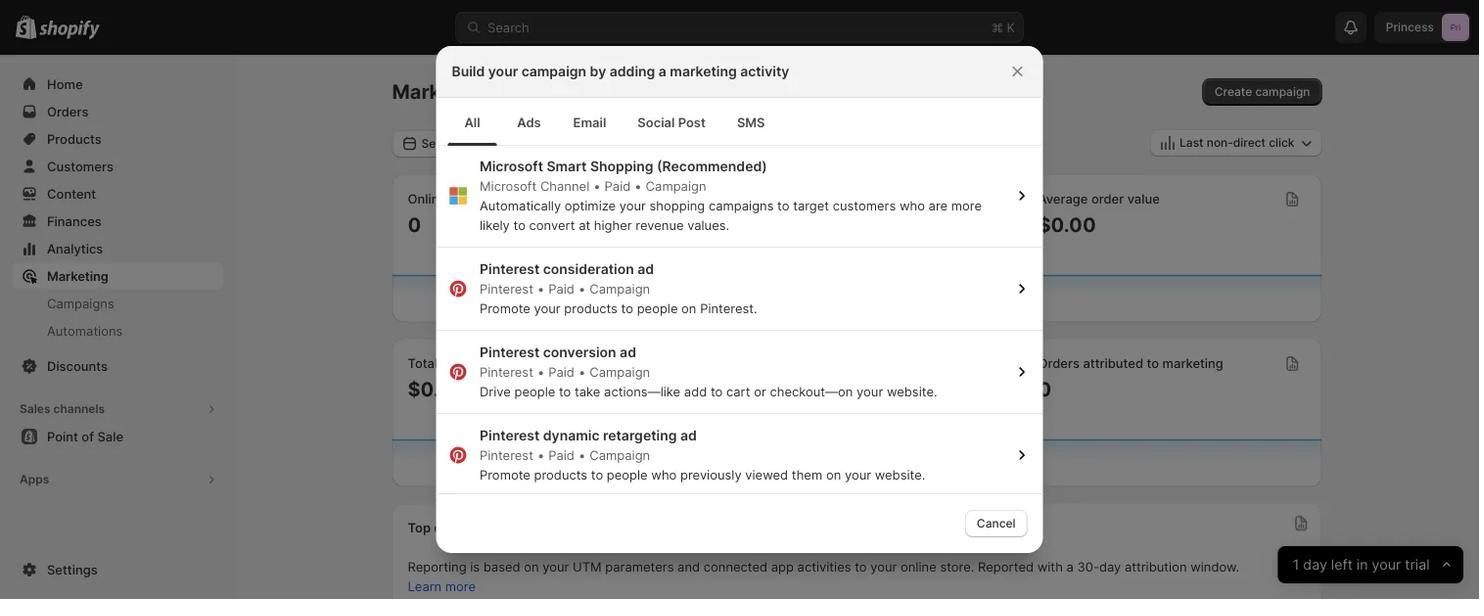 Task type: describe. For each thing, give the bounding box(es) containing it.
to left the target
[[777, 198, 789, 213]]

store.
[[940, 560, 975, 575]]

$0.00 for average
[[1039, 213, 1096, 236]]

your inside pinterest consideration ad pinterest • paid • campaign promote your products to people on pinterest.
[[534, 301, 560, 316]]

adding
[[610, 63, 655, 80]]

utm
[[573, 560, 602, 575]]

pinterest dynamic retargeting ad pinterest • paid • campaign promote products to people who previously viewed them on your website.
[[479, 427, 925, 482]]

sales channels button
[[12, 396, 223, 423]]

build
[[452, 63, 485, 80]]

1 vertical spatial marketing
[[1163, 356, 1224, 371]]

by
[[590, 63, 606, 80]]

total
[[408, 356, 438, 371]]

all
[[465, 115, 480, 130]]

customers
[[833, 198, 896, 213]]

social
[[638, 115, 675, 130]]

rate
[[870, 191, 894, 207]]

email
[[573, 115, 606, 130]]

online for 0%
[[723, 191, 762, 207]]

settings
[[47, 562, 98, 577]]

likely
[[479, 217, 510, 233]]

automations
[[47, 323, 123, 338]]

activity
[[740, 63, 790, 80]]

k
[[1007, 20, 1016, 35]]

your right build
[[488, 63, 518, 80]]

values.
[[687, 217, 729, 233]]

3 pinterest from the top
[[479, 344, 539, 361]]

dynamic
[[543, 427, 599, 444]]

who inside microsoft smart shopping (recommended) microsoft channel • paid • campaign automatically optimize your shopping campaigns to target customers who are more likely to convert at higher revenue values.
[[899, 198, 925, 213]]

pinterest.
[[700, 301, 757, 316]]

tab list inside the build your campaign by adding a marketing activity dialog
[[444, 98, 1036, 146]]

apps button
[[12, 466, 223, 494]]

products for consideration
[[564, 301, 617, 316]]

reporting
[[408, 560, 467, 575]]

online store conversion rate
[[723, 191, 894, 207]]

automations link
[[12, 317, 223, 345]]

attributed
[[1083, 356, 1144, 371]]

build your campaign by adding a marketing activity dialog
[[0, 46, 1480, 553]]

automatically
[[479, 198, 561, 213]]

create
[[1215, 85, 1253, 99]]

attribution
[[1125, 560, 1187, 575]]

target
[[793, 198, 829, 213]]

1 vertical spatial marketing
[[47, 268, 109, 283]]

shopping
[[649, 198, 705, 213]]

take
[[574, 384, 600, 399]]

0 vertical spatial marketing
[[392, 80, 490, 104]]

viewed
[[745, 467, 788, 482]]

1 horizontal spatial $0.00
[[723, 377, 781, 401]]

on inside the pinterest dynamic retargeting ad pinterest • paid • campaign promote products to people who previously viewed them on your website.
[[826, 467, 841, 482]]

sales
[[20, 402, 50, 416]]

more inside reporting is based on your utm parameters and connected app activities to your online store. reported with a 30-day attribution window. learn more
[[445, 579, 476, 594]]

post
[[678, 115, 706, 130]]

30-
[[1078, 560, 1100, 575]]

channel
[[540, 178, 589, 193]]

with
[[1038, 560, 1063, 575]]

window.
[[1191, 560, 1240, 575]]

microsoft smart shopping (recommended) microsoft channel • paid • campaign automatically optimize your shopping campaigns to target customers who are more likely to convert at higher revenue values.
[[479, 158, 982, 233]]

to right the add
[[710, 384, 723, 399]]

smart
[[546, 158, 587, 175]]

sms button
[[722, 99, 781, 146]]

your inside the pinterest dynamic retargeting ad pinterest • paid • campaign promote products to people who previously viewed them on your website.
[[845, 467, 871, 482]]

5 pinterest from the top
[[479, 427, 539, 444]]

0 for online store sessions
[[408, 213, 421, 236]]

orders attributed to marketing
[[1039, 356, 1224, 371]]

settings link
[[12, 556, 223, 584]]

reported
[[978, 560, 1034, 575]]

convert
[[529, 217, 575, 233]]

promote inside pinterest consideration ad pinterest • paid • campaign promote your products to people on pinterest.
[[479, 301, 530, 316]]

paid inside microsoft smart shopping (recommended) microsoft channel • paid • campaign automatically optimize your shopping campaigns to target customers who are more likely to convert at higher revenue values.
[[604, 178, 630, 193]]

campaigns link
[[12, 290, 223, 317]]

at
[[578, 217, 590, 233]]

to inside pinterest consideration ad pinterest • paid • campaign promote your products to people on pinterest.
[[621, 301, 633, 316]]

all button
[[444, 99, 501, 146]]

drive
[[479, 384, 511, 399]]

store for 0%
[[765, 191, 797, 207]]

channels
[[53, 402, 105, 416]]

on inside reporting is based on your utm parameters and connected app activities to your online store. reported with a 30-day attribution window. learn more
[[524, 560, 539, 575]]

campaign inside microsoft smart shopping (recommended) microsoft channel • paid • campaign automatically optimize your shopping campaigns to target customers who are more likely to convert at higher revenue values.
[[645, 178, 706, 193]]

online store sessions
[[408, 191, 538, 207]]

pinterest consideration ad pinterest • paid • campaign promote your products to people on pinterest.
[[479, 261, 757, 316]]

discounts link
[[12, 353, 223, 380]]

apps
[[20, 472, 49, 487]]

your inside microsoft smart shopping (recommended) microsoft channel • paid • campaign automatically optimize your shopping campaigns to target customers who are more likely to convert at higher revenue values.
[[619, 198, 646, 213]]

1 microsoft from the top
[[479, 158, 543, 175]]

ad for pinterest consideration ad
[[637, 261, 654, 278]]

a inside the build your campaign by adding a marketing activity dialog
[[659, 63, 667, 80]]

retargeting
[[603, 427, 677, 444]]

to down 'automatically'
[[513, 217, 525, 233]]

sales channels
[[20, 402, 105, 416]]

day
[[1100, 560, 1122, 575]]

campaign inside pinterest conversion ad pinterest • paid • campaign drive people to take actions—like add to cart or checkout—on your website.
[[589, 364, 650, 379]]

ad for pinterest conversion ad
[[619, 344, 636, 361]]

are
[[928, 198, 948, 213]]

people for dynamic
[[607, 467, 647, 482]]

average order value
[[1039, 191, 1160, 207]]

ads
[[517, 115, 541, 130]]

store for 0
[[450, 191, 481, 207]]

sessions
[[485, 191, 538, 207]]

campaign inside dialog
[[522, 63, 587, 80]]

0 for orders attributed to marketing
[[1039, 377, 1052, 401]]

sales
[[441, 356, 473, 371]]



Task type: vqa. For each thing, say whether or not it's contained in the screenshot.
business 'often'
no



Task type: locate. For each thing, give the bounding box(es) containing it.
more inside microsoft smart shopping (recommended) microsoft channel • paid • campaign automatically optimize your shopping campaigns to target customers who are more likely to convert at higher revenue values.
[[951, 198, 982, 213]]

2 pinterest from the top
[[479, 281, 533, 296]]

$0.00 for total
[[408, 377, 466, 401]]

2 microsoft from the top
[[479, 178, 536, 193]]

1 horizontal spatial conversion
[[800, 191, 867, 207]]

products for dynamic
[[534, 467, 587, 482]]

campaign
[[522, 63, 587, 80], [1256, 85, 1311, 99]]

campaign left by
[[522, 63, 587, 80]]

is
[[470, 560, 480, 575]]

0 vertical spatial microsoft
[[479, 158, 543, 175]]

1 vertical spatial products
[[534, 467, 587, 482]]

campaign down retargeting at bottom left
[[589, 448, 650, 463]]

0 vertical spatial on
[[681, 301, 696, 316]]

who
[[899, 198, 925, 213], [651, 467, 677, 482]]

promote inside the pinterest dynamic retargeting ad pinterest • paid • campaign promote products to people who previously viewed them on your website.
[[479, 467, 530, 482]]

to right activities
[[855, 560, 867, 575]]

discounts
[[47, 358, 108, 374]]

marketing up 'campaigns'
[[47, 268, 109, 283]]

your right checkout—on
[[856, 384, 883, 399]]

paid
[[604, 178, 630, 193], [548, 281, 574, 296], [548, 364, 574, 379], [548, 448, 574, 463]]

0 vertical spatial more
[[951, 198, 982, 213]]

$0.00 down total sales
[[408, 377, 466, 401]]

6 pinterest from the top
[[479, 448, 533, 463]]

0 vertical spatial website.
[[887, 384, 937, 399]]

people inside pinterest conversion ad pinterest • paid • campaign drive people to take actions—like add to cart or checkout—on your website.
[[514, 384, 555, 399]]

and
[[678, 560, 700, 575]]

on inside pinterest consideration ad pinterest • paid • campaign promote your products to people on pinterest.
[[681, 301, 696, 316]]

conversion up the take
[[543, 344, 616, 361]]

0 horizontal spatial conversion
[[543, 344, 616, 361]]

online
[[901, 560, 937, 575]]

1 vertical spatial on
[[826, 467, 841, 482]]

1 vertical spatial more
[[445, 579, 476, 594]]

0 vertical spatial 0
[[408, 213, 421, 236]]

0 horizontal spatial ad
[[619, 344, 636, 361]]

1 horizontal spatial online
[[723, 191, 762, 207]]

products down the consideration
[[564, 301, 617, 316]]

0 horizontal spatial online
[[408, 191, 447, 207]]

paid up dynamic
[[548, 364, 574, 379]]

actions—like
[[604, 384, 680, 399]]

products inside the pinterest dynamic retargeting ad pinterest • paid • campaign promote products to people who previously viewed them on your website.
[[534, 467, 587, 482]]

paid inside pinterest consideration ad pinterest • paid • campaign promote your products to people on pinterest.
[[548, 281, 574, 296]]

0 vertical spatial ad
[[637, 261, 654, 278]]

1 horizontal spatial on
[[681, 301, 696, 316]]

0 down online store sessions
[[408, 213, 421, 236]]

more down is
[[445, 579, 476, 594]]

higher
[[594, 217, 632, 233]]

2 vertical spatial ad
[[680, 427, 697, 444]]

ad down revenue
[[637, 261, 654, 278]]

0 horizontal spatial marketing
[[670, 63, 737, 80]]

website.
[[887, 384, 937, 399], [875, 467, 925, 482]]

2 promote from the top
[[479, 467, 530, 482]]

your up higher
[[619, 198, 646, 213]]

ad
[[637, 261, 654, 278], [619, 344, 636, 361], [680, 427, 697, 444]]

campaign down the consideration
[[589, 281, 650, 296]]

them
[[792, 467, 822, 482]]

email button
[[558, 99, 622, 146]]

1 vertical spatial promote
[[479, 467, 530, 482]]

0 horizontal spatial campaign
[[522, 63, 587, 80]]

1 vertical spatial website.
[[875, 467, 925, 482]]

1 vertical spatial conversion
[[543, 344, 616, 361]]

0 horizontal spatial a
[[659, 63, 667, 80]]

ad down the add
[[680, 427, 697, 444]]

learn
[[408, 579, 442, 594]]

paid inside pinterest conversion ad pinterest • paid • campaign drive people to take actions—like add to cart or checkout—on your website.
[[548, 364, 574, 379]]

pinterest conversion ad pinterest • paid • campaign drive people to take actions—like add to cart or checkout—on your website.
[[479, 344, 937, 399]]

1 store from the left
[[450, 191, 481, 207]]

2 store from the left
[[765, 191, 797, 207]]

your left online
[[871, 560, 897, 575]]

sms
[[737, 115, 765, 130]]

app
[[771, 560, 794, 575]]

optimize
[[564, 198, 616, 213]]

checkout—on
[[770, 384, 853, 399]]

0 vertical spatial campaign
[[522, 63, 587, 80]]

0 vertical spatial conversion
[[800, 191, 867, 207]]

microsoft
[[479, 158, 543, 175], [479, 178, 536, 193]]

marketing link
[[12, 262, 223, 290]]

promote up top channel performance
[[479, 467, 530, 482]]

on right the based
[[524, 560, 539, 575]]

to inside reporting is based on your utm parameters and connected app activities to your online store. reported with a 30-day attribution window. learn more
[[855, 560, 867, 575]]

campaign up shopping
[[645, 178, 706, 193]]

0 horizontal spatial more
[[445, 579, 476, 594]]

to down dynamic
[[591, 467, 603, 482]]

ad inside the pinterest dynamic retargeting ad pinterest • paid • campaign promote products to people who previously viewed them on your website.
[[680, 427, 697, 444]]

a right adding
[[659, 63, 667, 80]]

promote up the drive
[[479, 301, 530, 316]]

add
[[684, 384, 707, 399]]

people for consideration
[[637, 301, 678, 316]]

a left 30-
[[1067, 560, 1074, 575]]

promote
[[479, 301, 530, 316], [479, 467, 530, 482]]

shopping
[[590, 158, 653, 175]]

paid down dynamic
[[548, 448, 574, 463]]

to left the take
[[559, 384, 571, 399]]

who left are
[[899, 198, 925, 213]]

cancel button
[[965, 510, 1028, 538]]

1 pinterest from the top
[[479, 261, 539, 278]]

microsoft up 'automatically'
[[479, 178, 536, 193]]

0 horizontal spatial store
[[450, 191, 481, 207]]

1 promote from the top
[[479, 301, 530, 316]]

connected
[[704, 560, 768, 575]]

revenue
[[635, 217, 684, 233]]

2 horizontal spatial ad
[[680, 427, 697, 444]]

who down retargeting at bottom left
[[651, 467, 677, 482]]

ad inside pinterest conversion ad pinterest • paid • campaign drive people to take actions—like add to cart or checkout—on your website.
[[619, 344, 636, 361]]

campaigns
[[708, 198, 774, 213]]

products down dynamic
[[534, 467, 587, 482]]

a inside reporting is based on your utm parameters and connected app activities to your online store. reported with a 30-day attribution window. learn more
[[1067, 560, 1074, 575]]

search
[[488, 20, 530, 35]]

order
[[1092, 191, 1124, 207]]

1 vertical spatial ad
[[619, 344, 636, 361]]

0 vertical spatial products
[[564, 301, 617, 316]]

ads button
[[501, 99, 558, 146]]

online for 0
[[408, 191, 447, 207]]

to inside the pinterest dynamic retargeting ad pinterest • paid • campaign promote products to people who previously viewed them on your website.
[[591, 467, 603, 482]]

website. inside pinterest conversion ad pinterest • paid • campaign drive people to take actions—like add to cart or checkout—on your website.
[[887, 384, 937, 399]]

your right them
[[845, 467, 871, 482]]

products
[[564, 301, 617, 316], [534, 467, 587, 482]]

2 horizontal spatial on
[[826, 467, 841, 482]]

based
[[484, 560, 521, 575]]

1 vertical spatial people
[[514, 384, 555, 399]]

4 pinterest from the top
[[479, 364, 533, 379]]

top channel performance
[[408, 520, 566, 536]]

$0.00
[[1039, 213, 1096, 236], [408, 377, 466, 401], [723, 377, 781, 401]]

1 horizontal spatial who
[[899, 198, 925, 213]]

to right attributed
[[1147, 356, 1160, 371]]

shopify image
[[39, 20, 100, 40]]

to
[[777, 198, 789, 213], [513, 217, 525, 233], [621, 301, 633, 316], [1147, 356, 1160, 371], [559, 384, 571, 399], [710, 384, 723, 399], [591, 467, 603, 482], [855, 560, 867, 575]]

0 horizontal spatial $0.00
[[408, 377, 466, 401]]

1 horizontal spatial 0
[[1039, 377, 1052, 401]]

social post
[[638, 115, 706, 130]]

website. for pinterest dynamic retargeting ad
[[875, 467, 925, 482]]

online left sessions
[[408, 191, 447, 207]]

parameters
[[605, 560, 674, 575]]

conversion inside pinterest conversion ad pinterest • paid • campaign drive people to take actions—like add to cart or checkout—on your website.
[[543, 344, 616, 361]]

online up 0%
[[723, 191, 762, 207]]

1 online from the left
[[408, 191, 447, 207]]

0 vertical spatial a
[[659, 63, 667, 80]]

your left utm
[[543, 560, 569, 575]]

on
[[681, 301, 696, 316], [826, 467, 841, 482], [524, 560, 539, 575]]

channel
[[434, 520, 483, 536]]

consideration
[[543, 261, 634, 278]]

people down retargeting at bottom left
[[607, 467, 647, 482]]

$0.00 down average
[[1039, 213, 1096, 236]]

learn more link
[[408, 579, 476, 594]]

products inside pinterest consideration ad pinterest • paid • campaign promote your products to people on pinterest.
[[564, 301, 617, 316]]

paid down the consideration
[[548, 281, 574, 296]]

1 horizontal spatial marketing
[[1163, 356, 1224, 371]]

who inside the pinterest dynamic retargeting ad pinterest • paid • campaign promote products to people who previously viewed them on your website.
[[651, 467, 677, 482]]

marketing up the post
[[670, 63, 737, 80]]

tab list
[[444, 98, 1036, 146]]

campaign inside pinterest consideration ad pinterest • paid • campaign promote your products to people on pinterest.
[[589, 281, 650, 296]]

0 vertical spatial marketing
[[670, 63, 737, 80]]

top
[[408, 520, 431, 536]]

2 vertical spatial people
[[607, 467, 647, 482]]

reporting is based on your utm parameters and connected app activities to your online store. reported with a 30-day attribution window. learn more
[[408, 560, 1240, 594]]

marketing
[[670, 63, 737, 80], [1163, 356, 1224, 371]]

0 vertical spatial who
[[899, 198, 925, 213]]

campaign inside the pinterest dynamic retargeting ad pinterest • paid • campaign promote products to people who previously viewed them on your website.
[[589, 448, 650, 463]]

$0.00 right the add
[[723, 377, 781, 401]]

on right them
[[826, 467, 841, 482]]

0 vertical spatial promote
[[479, 301, 530, 316]]

1 vertical spatial microsoft
[[479, 178, 536, 193]]

conversion left the rate
[[800, 191, 867, 207]]

average
[[1039, 191, 1088, 207]]

total sales
[[408, 356, 473, 371]]

1 vertical spatial who
[[651, 467, 677, 482]]

1 horizontal spatial a
[[1067, 560, 1074, 575]]

campaign up actions—like
[[589, 364, 650, 379]]

1 horizontal spatial store
[[765, 191, 797, 207]]

marketing right attributed
[[1163, 356, 1224, 371]]

1 horizontal spatial ad
[[637, 261, 654, 278]]

marketing up all
[[392, 80, 490, 104]]

website. for pinterest conversion ad
[[887, 384, 937, 399]]

more right are
[[951, 198, 982, 213]]

build your campaign by adding a marketing activity
[[452, 63, 790, 80]]

create campaign button
[[1203, 78, 1323, 106]]

2 horizontal spatial $0.00
[[1039, 213, 1096, 236]]

1 horizontal spatial campaign
[[1256, 85, 1311, 99]]

0 down the orders
[[1039, 377, 1052, 401]]

people inside pinterest consideration ad pinterest • paid • campaign promote your products to people on pinterest.
[[637, 301, 678, 316]]

activities
[[798, 560, 851, 575]]

microsoft up sessions
[[479, 158, 543, 175]]

0 vertical spatial people
[[637, 301, 678, 316]]

2 online from the left
[[723, 191, 762, 207]]

ad inside pinterest consideration ad pinterest • paid • campaign promote your products to people on pinterest.
[[637, 261, 654, 278]]

2 vertical spatial on
[[524, 560, 539, 575]]

(recommended)
[[657, 158, 767, 175]]

ad up actions—like
[[619, 344, 636, 361]]

1 horizontal spatial marketing
[[392, 80, 490, 104]]

your inside pinterest conversion ad pinterest • paid • campaign drive people to take actions—like add to cart or checkout—on your website.
[[856, 384, 883, 399]]

cancel
[[977, 517, 1016, 531]]

social post button
[[622, 99, 722, 146]]

website. inside the pinterest dynamic retargeting ad pinterest • paid • campaign promote products to people who previously viewed them on your website.
[[875, 467, 925, 482]]

home link
[[12, 71, 223, 98]]

0 horizontal spatial on
[[524, 560, 539, 575]]

0 horizontal spatial marketing
[[47, 268, 109, 283]]

1 vertical spatial a
[[1067, 560, 1074, 575]]

campaigns
[[47, 296, 114, 311]]

people left pinterest.
[[637, 301, 678, 316]]

⌘
[[992, 20, 1004, 35]]

1 horizontal spatial more
[[951, 198, 982, 213]]

a
[[659, 63, 667, 80], [1067, 560, 1074, 575]]

online
[[408, 191, 447, 207], [723, 191, 762, 207]]

orders
[[1039, 356, 1080, 371]]

0%
[[723, 213, 754, 236]]

store
[[450, 191, 481, 207], [765, 191, 797, 207]]

•
[[593, 178, 600, 193], [634, 178, 642, 193], [537, 281, 544, 296], [578, 281, 585, 296], [537, 364, 544, 379], [578, 364, 585, 379], [537, 448, 544, 463], [578, 448, 585, 463]]

marketing inside dialog
[[670, 63, 737, 80]]

0 horizontal spatial who
[[651, 467, 677, 482]]

campaign inside button
[[1256, 85, 1311, 99]]

create campaign
[[1215, 85, 1311, 99]]

cart
[[726, 384, 750, 399]]

your down the consideration
[[534, 301, 560, 316]]

to down the consideration
[[621, 301, 633, 316]]

performance
[[486, 520, 566, 536]]

people inside the pinterest dynamic retargeting ad pinterest • paid • campaign promote products to people who previously viewed them on your website.
[[607, 467, 647, 482]]

0 horizontal spatial 0
[[408, 213, 421, 236]]

0
[[408, 213, 421, 236], [1039, 377, 1052, 401]]

1 vertical spatial campaign
[[1256, 85, 1311, 99]]

paid inside the pinterest dynamic retargeting ad pinterest • paid • campaign promote products to people who previously viewed them on your website.
[[548, 448, 574, 463]]

on left pinterest.
[[681, 301, 696, 316]]

paid down shopping on the left top of the page
[[604, 178, 630, 193]]

home
[[47, 76, 83, 92]]

tab list containing all
[[444, 98, 1036, 146]]

1 vertical spatial 0
[[1039, 377, 1052, 401]]

people right the drive
[[514, 384, 555, 399]]

campaign right create
[[1256, 85, 1311, 99]]



